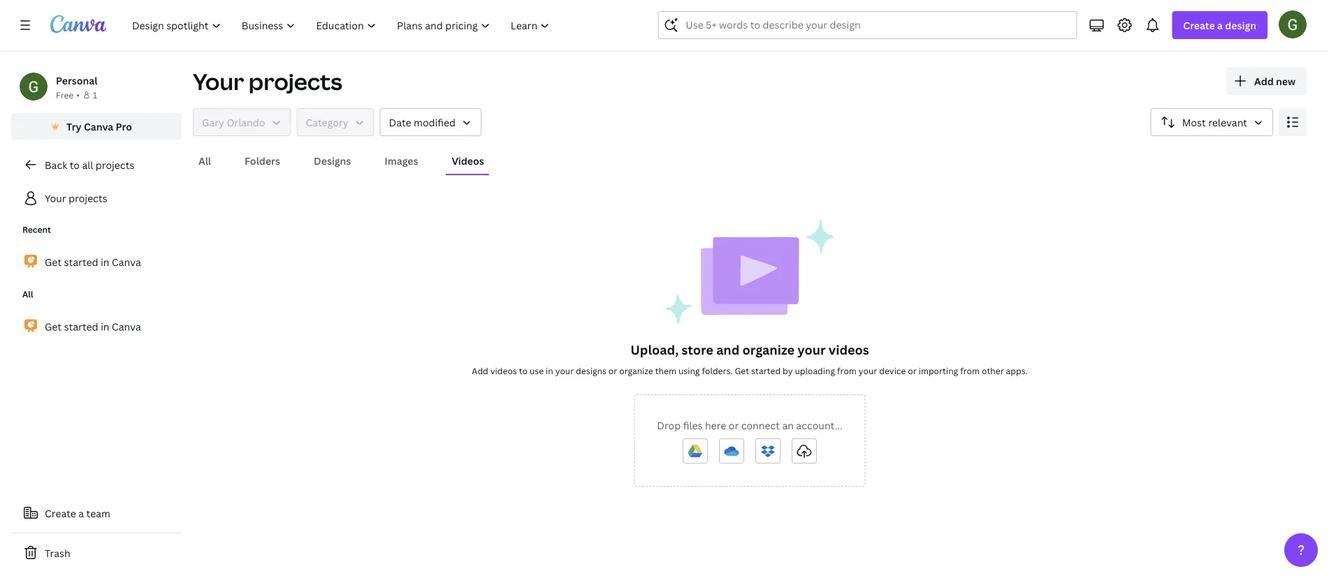 Task type: describe. For each thing, give the bounding box(es) containing it.
create a team button
[[11, 500, 182, 528]]

and
[[716, 341, 740, 358]]

here
[[705, 419, 726, 432]]

folders
[[245, 154, 280, 167]]

2 horizontal spatial or
[[908, 365, 917, 377]]

back to all projects
[[45, 158, 134, 172]]

0 horizontal spatial your
[[555, 365, 574, 377]]

videos
[[452, 154, 484, 167]]

a for team
[[78, 507, 84, 520]]

0 vertical spatial in
[[101, 256, 109, 269]]

1 get started in canva link from the top
[[11, 247, 182, 277]]

0 horizontal spatial to
[[70, 158, 80, 172]]

gary orlando image
[[1279, 10, 1307, 38]]

2 get started in canva link from the top
[[11, 312, 182, 342]]

date modified
[[389, 116, 456, 129]]

folders button
[[239, 147, 286, 174]]

0 vertical spatial your projects
[[193, 66, 342, 97]]

designs
[[314, 154, 351, 167]]

add inside upload, store and organize your videos add videos to use in your designs or organize them using folders. get started by uploading from your device or importing from other apps.
[[472, 365, 488, 377]]

Search search field
[[686, 12, 1049, 38]]

1 horizontal spatial your
[[193, 66, 244, 97]]

images button
[[379, 147, 424, 174]]

date
[[389, 116, 411, 129]]

designs
[[576, 365, 607, 377]]

them
[[655, 365, 676, 377]]

top level navigation element
[[123, 11, 561, 39]]

a for design
[[1217, 19, 1223, 32]]

relevant
[[1208, 116, 1247, 129]]

category
[[306, 116, 348, 129]]

account...
[[796, 419, 843, 432]]

1 horizontal spatial videos
[[829, 341, 869, 358]]

started for first get started in canva link from the bottom
[[64, 320, 98, 334]]

0 vertical spatial projects
[[249, 66, 342, 97]]

2 vertical spatial projects
[[69, 192, 107, 205]]

try canva pro button
[[11, 113, 182, 140]]

to inside upload, store and organize your videos add videos to use in your designs or organize them using folders. get started by uploading from your device or importing from other apps.
[[519, 365, 528, 377]]

all
[[82, 158, 93, 172]]

personal
[[56, 74, 97, 87]]

team
[[86, 507, 110, 520]]

gary orlando
[[202, 116, 265, 129]]

drop
[[657, 419, 681, 432]]

2 horizontal spatial your
[[859, 365, 877, 377]]

1 horizontal spatial or
[[729, 419, 739, 432]]

folders.
[[702, 365, 733, 377]]

Owner button
[[193, 108, 291, 136]]

add new
[[1254, 74, 1296, 88]]

other
[[982, 365, 1004, 377]]

Category button
[[297, 108, 374, 136]]

uploading
[[795, 365, 835, 377]]

images
[[385, 154, 418, 167]]

1 vertical spatial videos
[[490, 365, 517, 377]]

most
[[1182, 116, 1206, 129]]

2 get started in canva from the top
[[45, 320, 141, 334]]

an
[[782, 419, 794, 432]]

design
[[1225, 19, 1256, 32]]

by
[[783, 365, 793, 377]]

Sort by button
[[1151, 108, 1273, 136]]

designs button
[[308, 147, 357, 174]]

create a design
[[1183, 19, 1256, 32]]

started inside upload, store and organize your videos add videos to use in your designs or organize them using folders. get started by uploading from your device or importing from other apps.
[[751, 365, 781, 377]]

0 horizontal spatial all
[[22, 289, 33, 300]]



Task type: locate. For each thing, give the bounding box(es) containing it.
1 horizontal spatial your
[[798, 341, 826, 358]]

0 horizontal spatial organize
[[619, 365, 653, 377]]

from right uploading
[[837, 365, 857, 377]]

organize up by in the bottom right of the page
[[743, 341, 795, 358]]

0 vertical spatial create
[[1183, 19, 1215, 32]]

videos left use
[[490, 365, 517, 377]]

most relevant
[[1182, 116, 1247, 129]]

None search field
[[658, 11, 1077, 39]]

2 vertical spatial canva
[[112, 320, 141, 334]]

add left use
[[472, 365, 488, 377]]

organize down upload,
[[619, 365, 653, 377]]

all
[[198, 154, 211, 167], [22, 289, 33, 300]]

new
[[1276, 74, 1296, 88]]

•
[[76, 89, 80, 101]]

2 from from the left
[[960, 365, 980, 377]]

a inside button
[[78, 507, 84, 520]]

using
[[678, 365, 700, 377]]

create for create a design
[[1183, 19, 1215, 32]]

or right device
[[908, 365, 917, 377]]

orlando
[[227, 116, 265, 129]]

your projects down all
[[45, 192, 107, 205]]

projects right all
[[96, 158, 134, 172]]

0 horizontal spatial videos
[[490, 365, 517, 377]]

1 vertical spatial your projects
[[45, 192, 107, 205]]

recent
[[22, 224, 51, 236]]

all inside "all" button
[[198, 154, 211, 167]]

0 horizontal spatial your
[[45, 192, 66, 205]]

create left design
[[1183, 19, 1215, 32]]

Date modified button
[[380, 108, 482, 136]]

1
[[93, 89, 97, 101]]

try
[[66, 120, 82, 133]]

0 vertical spatial get
[[45, 256, 62, 269]]

1 vertical spatial get started in canva
[[45, 320, 141, 334]]

0 vertical spatial videos
[[829, 341, 869, 358]]

apps.
[[1006, 365, 1028, 377]]

your
[[798, 341, 826, 358], [555, 365, 574, 377], [859, 365, 877, 377]]

or right designs
[[609, 365, 617, 377]]

1 horizontal spatial a
[[1217, 19, 1223, 32]]

videos
[[829, 341, 869, 358], [490, 365, 517, 377]]

0 horizontal spatial your projects
[[45, 192, 107, 205]]

trash
[[45, 547, 70, 560]]

1 vertical spatial projects
[[96, 158, 134, 172]]

videos button
[[446, 147, 490, 174]]

in
[[101, 256, 109, 269], [101, 320, 109, 334], [546, 365, 553, 377]]

1 vertical spatial all
[[22, 289, 33, 300]]

1 horizontal spatial your projects
[[193, 66, 342, 97]]

1 horizontal spatial from
[[960, 365, 980, 377]]

create for create a team
[[45, 507, 76, 520]]

1 vertical spatial in
[[101, 320, 109, 334]]

add left new
[[1254, 74, 1274, 88]]

your projects up orlando
[[193, 66, 342, 97]]

to left use
[[519, 365, 528, 377]]

importing
[[919, 365, 958, 377]]

create a design button
[[1172, 11, 1268, 39]]

your left device
[[859, 365, 877, 377]]

1 vertical spatial your
[[45, 192, 66, 205]]

your up gary
[[193, 66, 244, 97]]

use
[[530, 365, 544, 377]]

all down recent
[[22, 289, 33, 300]]

1 horizontal spatial create
[[1183, 19, 1215, 32]]

device
[[879, 365, 906, 377]]

started
[[64, 256, 98, 269], [64, 320, 98, 334], [751, 365, 781, 377]]

drop files here or connect an account...
[[657, 419, 843, 432]]

0 vertical spatial to
[[70, 158, 80, 172]]

try canva pro
[[66, 120, 132, 133]]

or right here
[[729, 419, 739, 432]]

to left all
[[70, 158, 80, 172]]

all button
[[193, 147, 217, 174]]

from left other
[[960, 365, 980, 377]]

0 vertical spatial get started in canva
[[45, 256, 141, 269]]

create left 'team'
[[45, 507, 76, 520]]

upload, store and organize your videos add videos to use in your designs or organize them using folders. get started by uploading from your device or importing from other apps.
[[472, 341, 1028, 377]]

trash link
[[11, 539, 182, 567]]

upload,
[[630, 341, 679, 358]]

store
[[682, 341, 713, 358]]

0 horizontal spatial from
[[837, 365, 857, 377]]

0 vertical spatial your
[[193, 66, 244, 97]]

get started in canva link
[[11, 247, 182, 277], [11, 312, 182, 342]]

0 horizontal spatial create
[[45, 507, 76, 520]]

1 horizontal spatial add
[[1254, 74, 1274, 88]]

a
[[1217, 19, 1223, 32], [78, 507, 84, 520]]

videos up uploading
[[829, 341, 869, 358]]

0 horizontal spatial add
[[472, 365, 488, 377]]

free •
[[56, 89, 80, 101]]

1 vertical spatial canva
[[112, 256, 141, 269]]

or
[[609, 365, 617, 377], [908, 365, 917, 377], [729, 419, 739, 432]]

your projects link
[[11, 184, 182, 212]]

add inside add new dropdown button
[[1254, 74, 1274, 88]]

0 vertical spatial organize
[[743, 341, 795, 358]]

1 horizontal spatial all
[[198, 154, 211, 167]]

back
[[45, 158, 67, 172]]

create a team
[[45, 507, 110, 520]]

create inside button
[[45, 507, 76, 520]]

get inside upload, store and organize your videos add videos to use in your designs or organize them using folders. get started by uploading from your device or importing from other apps.
[[735, 365, 749, 377]]

1 vertical spatial get
[[45, 320, 62, 334]]

1 vertical spatial a
[[78, 507, 84, 520]]

projects
[[249, 66, 342, 97], [96, 158, 134, 172], [69, 192, 107, 205]]

1 vertical spatial add
[[472, 365, 488, 377]]

all down gary
[[198, 154, 211, 167]]

your down "back"
[[45, 192, 66, 205]]

1 vertical spatial organize
[[619, 365, 653, 377]]

0 vertical spatial add
[[1254, 74, 1274, 88]]

free
[[56, 89, 74, 101]]

your inside 'your projects' link
[[45, 192, 66, 205]]

0 vertical spatial all
[[198, 154, 211, 167]]

1 vertical spatial to
[[519, 365, 528, 377]]

started for first get started in canva link
[[64, 256, 98, 269]]

your
[[193, 66, 244, 97], [45, 192, 66, 205]]

projects down all
[[69, 192, 107, 205]]

organize
[[743, 341, 795, 358], [619, 365, 653, 377]]

modified
[[414, 116, 456, 129]]

get
[[45, 256, 62, 269], [45, 320, 62, 334], [735, 365, 749, 377]]

canva
[[84, 120, 113, 133], [112, 256, 141, 269], [112, 320, 141, 334]]

1 horizontal spatial organize
[[743, 341, 795, 358]]

get started in canva
[[45, 256, 141, 269], [45, 320, 141, 334]]

pro
[[116, 120, 132, 133]]

your left designs
[[555, 365, 574, 377]]

2 vertical spatial started
[[751, 365, 781, 377]]

0 vertical spatial a
[[1217, 19, 1223, 32]]

2 vertical spatial get
[[735, 365, 749, 377]]

connect
[[741, 419, 780, 432]]

create
[[1183, 19, 1215, 32], [45, 507, 76, 520]]

add new button
[[1226, 67, 1307, 95]]

2 vertical spatial in
[[546, 365, 553, 377]]

0 vertical spatial started
[[64, 256, 98, 269]]

gary
[[202, 116, 224, 129]]

0 vertical spatial canva
[[84, 120, 113, 133]]

1 horizontal spatial to
[[519, 365, 528, 377]]

0 vertical spatial get started in canva link
[[11, 247, 182, 277]]

canva inside button
[[84, 120, 113, 133]]

a left 'team'
[[78, 507, 84, 520]]

in inside upload, store and organize your videos add videos to use in your designs or organize them using folders. get started by uploading from your device or importing from other apps.
[[546, 365, 553, 377]]

a left design
[[1217, 19, 1223, 32]]

your up uploading
[[798, 341, 826, 358]]

projects up category
[[249, 66, 342, 97]]

back to all projects link
[[11, 151, 182, 179]]

create inside "dropdown button"
[[1183, 19, 1215, 32]]

1 from from the left
[[837, 365, 857, 377]]

from
[[837, 365, 857, 377], [960, 365, 980, 377]]

to
[[70, 158, 80, 172], [519, 365, 528, 377]]

your projects
[[193, 66, 342, 97], [45, 192, 107, 205]]

files
[[683, 419, 703, 432]]

1 vertical spatial started
[[64, 320, 98, 334]]

0 horizontal spatial a
[[78, 507, 84, 520]]

a inside "dropdown button"
[[1217, 19, 1223, 32]]

1 vertical spatial create
[[45, 507, 76, 520]]

1 get started in canva from the top
[[45, 256, 141, 269]]

add
[[1254, 74, 1274, 88], [472, 365, 488, 377]]

1 vertical spatial get started in canva link
[[11, 312, 182, 342]]

0 horizontal spatial or
[[609, 365, 617, 377]]



Task type: vqa. For each thing, say whether or not it's contained in the screenshot.
Top level navigation element
yes



